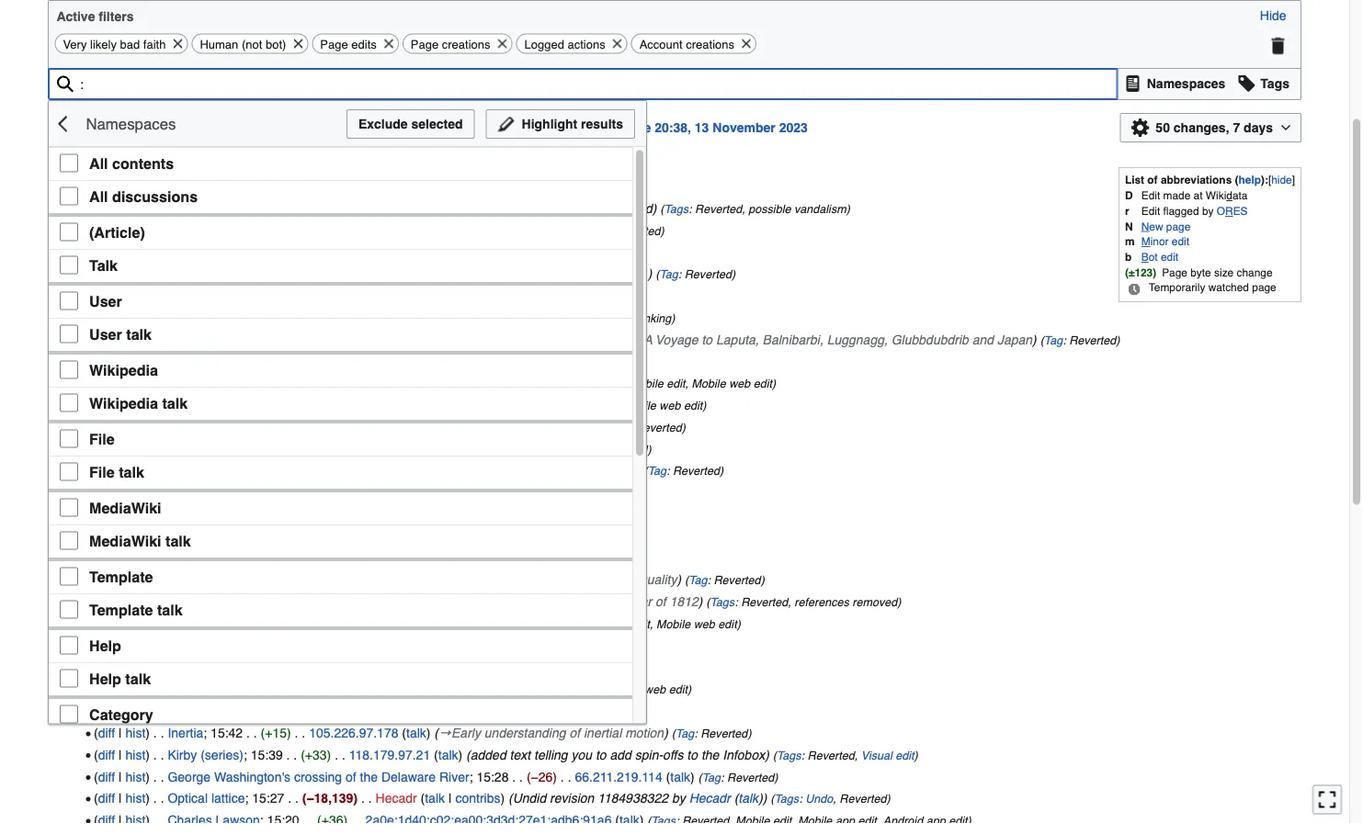 Task type: describe. For each thing, give the bounding box(es) containing it.
diff for ottery st mary the hist link diff 'link'
[[98, 376, 115, 391]]

article image
[[1124, 70, 1143, 98]]

reverted inside ‎ 12.232.160.99 talk ‎ (aaa) tags : reverted section blanking
[[496, 290, 543, 303]]

likely
[[90, 37, 117, 51]]

diff link for 10th the hist link from the bottom of the page
[[98, 573, 115, 588]]

hist link for 8
[[126, 289, 146, 303]]

talk link for −26,329 ‎
[[396, 310, 416, 325]]

hist for thomas john barnardo
[[126, 354, 146, 369]]

peer
[[192, 617, 218, 632]]

8 link
[[168, 289, 175, 303]]

tags inside the "‎ 12.232.160.99 talk ‎ (i hate meth) tags : reverted section blanking"
[[504, 312, 529, 325]]

→‎biography
[[527, 420, 598, 435]]

diff link for nicholas ridley (martyr)'s the hist link
[[98, 529, 115, 544]]

muriel spark 18:04
[[168, 442, 279, 456]]

2 n from the left
[[1142, 221, 1150, 233]]

of right war
[[656, 595, 666, 610]]

tags inside (undid revision 1184938322 by hecadr ( talk )) tags : undo reverted
[[775, 793, 799, 807]]

diff link for the hist link associated with optical lattice
[[98, 792, 115, 807]]

a
[[644, 332, 652, 347]]

lattice
[[211, 792, 245, 807]]

namespaces inside filters list box
[[86, 115, 176, 133]]

hist for 7
[[126, 310, 146, 325]]

2 hist from the top
[[126, 223, 146, 238]]

hist for ernst haeckel
[[126, 398, 146, 413]]

→‎after
[[564, 595, 604, 610]]

hist link for george washington's crossing of the delaware river
[[126, 770, 146, 785]]

reverted inside (undid revision 1184938322 by hecadr ( talk )) tags : undo reverted
[[840, 793, 887, 807]]

holland tunnel
[[168, 551, 254, 566]]

0 vertical spatial contribs link
[[486, 267, 531, 281]]

account creations
[[640, 37, 735, 51]]

reverted inside ‎ (did you know fact.) tag : reverted
[[685, 268, 732, 281]]

diff link for kirby (series) the hist link
[[98, 748, 115, 763]]

live updates button
[[48, 113, 174, 143]]

diff link for fifth the hist link from the bottom
[[98, 704, 115, 719]]

mobile down "iii:"
[[622, 399, 656, 413]]

eukaryote link
[[168, 682, 226, 697]]

18:33
[[309, 354, 342, 369]]

blanking inside ‎ 12.232.160.99 talk ‎ (aaa) tags : reverted section blanking
[[590, 290, 633, 303]]

14 hist link from the top
[[126, 507, 146, 522]]

diff for diff 'link' corresponding to thomas john barnardo the hist link
[[98, 354, 115, 369]]

‎ hecadr
[[372, 792, 417, 807]]

diff for 14th the hist link from the top of the page diff 'link'
[[98, 507, 115, 522]]

web inside ‎ 145.255.0.83 talk ‎ (fixed typo) tags : reverted mobile edit mobile web edit
[[694, 618, 715, 632]]

−1,493
[[372, 595, 412, 610]]

0 vertical spatial +35
[[364, 354, 386, 369]]

of right 'list'
[[1148, 174, 1158, 186]]

: inside ‎ 66.211.219.114 talk ‎ tag : reverted
[[721, 771, 724, 785]]

active
[[56, 9, 95, 23]]

glubbdubdrib
[[892, 332, 969, 347]]

: inside ‎ 81.101.16.101 talk ‎ tags : reverted mobile edit mobile web edit
[[500, 399, 503, 413]]

visual inside ‎ 146.199.212.10 talk ‎ tags : reverted visual edit mobile edit mobile web edit
[[570, 377, 601, 391]]

tags link right "infobox)"
[[777, 749, 801, 763]]

diff for diff 'link' corresponding to the hist link associated with jean-baptiste assiginack
[[98, 595, 115, 610]]

hist link for 7
[[126, 310, 146, 325]]

: inside the ‎ 74.174.146.242 talk ‎ tags : reverted mobile edit mobile web edit
[[485, 684, 488, 697]]

diff link for inertia's the hist link
[[98, 726, 115, 741]]

hist link for thomas john barnardo
[[126, 354, 146, 369]]

12 diff link from the top
[[98, 442, 115, 456]]

association
[[288, 223, 354, 238]]

tag inside ‎ 173.46.96.186 talk ‎ ( →‎literary career ) tag : reverted
[[576, 443, 594, 456]]

diff for diff 'link' related to the hist link related to eukaryote
[[98, 682, 115, 697]]

remove 'very likely bad faith' image
[[171, 35, 184, 53]]

→‎part iii: a voyage to laputa, balnibarbi, luggnagg, glubbdubdrib and japan link
[[587, 332, 1033, 347]]

: inside →‎part iii: a voyage to laputa, balnibarbi, luggnagg, glubbdubdrib and japan ) tag : reverted
[[1063, 334, 1066, 347]]

18:18
[[255, 398, 287, 413]]

diff for the hist link associated with optical lattice's diff 'link'
[[98, 792, 115, 807]]

john
[[218, 354, 246, 369]]

tags link right ))
[[775, 793, 799, 807]]

m edwin jarvis
[[168, 267, 255, 281]]

1 vertical spatial you
[[572, 748, 592, 763]]

tags link up meth)
[[465, 290, 490, 303]]

nicholas ridley (martyr) link
[[168, 529, 305, 544]]

hist link for eukaryote
[[126, 682, 146, 697]]

74.174.146.242 link
[[331, 682, 421, 697]]

tags link down ‎ 205.209.14.58 talk ‎ (tittle) tags : reverted visual edit
[[460, 684, 485, 697]]

2 horizontal spatial to
[[702, 332, 713, 347]]

since
[[618, 121, 651, 135]]

12 hist from the top
[[126, 442, 146, 456]]

template talk
[[89, 602, 183, 619]]

→‎part
[[587, 332, 623, 347]]

17 hist link from the top
[[126, 573, 146, 588]]

71.89.153.226
[[339, 245, 421, 260]]

account
[[640, 37, 683, 51]]

life peer link
[[168, 617, 218, 632]]

mobile up the →‎early understanding of inertial motion link
[[545, 684, 579, 697]]

23 hist from the top
[[126, 704, 146, 719]]

81.101.16.101
[[353, 398, 436, 413]]

results
[[581, 117, 623, 131]]

hist for 8
[[126, 289, 146, 303]]

(aaa)
[[424, 289, 458, 303]]

check image for help talk
[[60, 670, 78, 688]]

‎ 199.119.28.218 talk ‎ tag : reverted
[[356, 551, 560, 566]]

‎ 142.47.234.254 talk ‎ ( →‎after the war of 1812 ) tags : reverted references removed
[[431, 595, 898, 610]]

2 horizontal spatial the
[[702, 748, 719, 763]]

ernst
[[168, 398, 198, 413]]

diff for the hist link corresponding to ernst haeckel's diff 'link'
[[98, 398, 115, 413]]

diff for diff 'link' associated with the hist link corresponding to meningitis
[[98, 661, 115, 675]]

tags link up ‎ 173.46.96.186 talk ‎ ( →‎literary career ) tag : reverted
[[475, 399, 500, 413]]

user talk
[[89, 326, 152, 343]]

selected
[[412, 117, 463, 131]]

hist for life peer
[[126, 617, 146, 632]]

spin-
[[635, 748, 663, 763]]

talk link for +56 ‎
[[540, 201, 560, 216]]

: inside ‎ 142.47.234.254 talk ‎ ( →‎after the war of 1812 ) tags : reverted references removed
[[735, 596, 738, 610]]

1184938322
[[598, 792, 669, 807]]

92.25.209.101 link
[[408, 354, 490, 369]]

reverted inside ‎ 105.226.97.178 talk ‎ ( →‎early understanding of inertial motion ) tag : reverted
[[701, 728, 748, 741]]

check image for template talk
[[60, 601, 78, 619]]

human
[[200, 37, 238, 51]]

web inside the ‎ 74.174.146.242 talk ‎ tags : reverted mobile edit mobile web edit
[[645, 684, 666, 697]]

( for →‎after
[[560, 595, 564, 610]]

+84 ‎
[[312, 376, 342, 391]]

talk link for ‎ 146.199.212.10 talk ‎ tags : reverted visual edit mobile edit mobile web edit
[[454, 376, 474, 391]]

web inside ‎ 146.199.212.10 talk ‎ tags : reverted visual edit mobile edit mobile web edit
[[729, 377, 751, 391]]

wikipedia for wikipedia talk
[[89, 395, 158, 412]]

file for file talk
[[89, 464, 115, 481]]

reverted inside the ‎ 199.119.28.218 talk ‎ tag : reverted
[[513, 553, 560, 566]]

diff for diff 'link' related to 8's the hist link
[[98, 289, 115, 303]]

+36 ‎
[[302, 442, 331, 456]]

15 hist from the top
[[126, 507, 146, 522]]

1 vertical spatial november
[[66, 177, 129, 191]]

page inside b ot edit (±123) page byte size change
[[1162, 267, 1188, 279]]

namespaces button
[[1119, 69, 1233, 99]]

4 hist from the top
[[126, 267, 146, 281]]

edit inside the edit flagged by o r es n n ew page m m inor edit b
[[1142, 205, 1161, 217]]

−26
[[531, 770, 553, 785]]

diff for diff 'link' for the hist link corresponding to boise airport
[[98, 245, 115, 260]]

hist link for life peer
[[126, 617, 146, 632]]

1 horizontal spatial and
[[973, 332, 994, 347]]

reverted inside ‎ 205.209.14.58 talk ‎ (tittle) tags : reverted visual edit
[[513, 662, 560, 675]]

remove 'logged actions' image
[[611, 35, 624, 53]]

wikipedia for wikipedia
[[89, 362, 158, 379]]

hist for gulliver's travels
[[126, 332, 146, 347]]

+56
[[406, 201, 428, 216]]

eukaryote
[[168, 682, 226, 697]]

hist link for boise airport
[[126, 245, 146, 260]]

wealth
[[582, 573, 619, 588]]

mobile up →‎biography
[[560, 399, 594, 413]]

0 horizontal spatial 13
[[48, 177, 62, 191]]

→‎literary
[[468, 442, 524, 456]]

: inside →‎income and wealth inequality ) tag : reverted
[[708, 574, 711, 588]]

hist link for optical lattice
[[126, 792, 146, 807]]

(undid revision 1184938322 by hecadr ( talk )) tags : undo reverted
[[509, 792, 887, 807]]

mobile down a
[[630, 377, 664, 391]]

web inside ‎ 81.101.16.101 talk ‎ tags : reverted mobile edit mobile web edit
[[660, 399, 681, 413]]

12.232.160.99 link for −22,024 ‎
[[306, 289, 388, 303]]

of up −18,139 ‎
[[346, 770, 357, 785]]

meningitis link
[[168, 661, 226, 675]]

check image for user
[[60, 292, 78, 310]]

: inside ‎ 146.199.212.10 talk ‎ tags : reverted visual edit mobile edit mobile web edit
[[510, 377, 513, 391]]

remove 'page edits' image
[[382, 35, 395, 53]]

tags link right meth)
[[504, 312, 529, 325]]

template for template
[[89, 569, 153, 586]]

118.179.97.21
[[349, 748, 431, 763]]

reverted inside the "‎ 12.232.160.99 talk ‎ (i hate meth) tags : reverted section blanking"
[[535, 312, 582, 325]]

tag inside →‎part iii: a voyage to laputa, balnibarbi, luggnagg, glubbdubdrib and japan ) tag : reverted
[[1044, 334, 1063, 347]]

diff link for 14th the hist link from the top of the page
[[98, 507, 115, 522]]

18 hist from the top
[[126, 573, 146, 588]]

reverted inside ‎ 157.185.64.194 talk ‎ tag : reverted
[[614, 224, 661, 238]]

diff link for the hist link related to william stuart-houston
[[98, 420, 115, 435]]

‎ 71.89.153.226 talk ‎ (tee hee) tag : reverted
[[336, 245, 588, 260]]

199.119.28.218 link
[[359, 551, 448, 566]]

muriel
[[168, 442, 203, 456]]

william stuart-houston link
[[168, 420, 299, 435]]

7 inside button
[[1234, 121, 1241, 135]]

namespaces inside button
[[1147, 77, 1226, 91]]

talk link for ‎ 66.211.219.114 talk ‎ tag : reverted
[[671, 770, 691, 785]]

reverted inside '‎ 207.177.69.18 talk ‎ (it was needed) tags : reverted possible vandalism'
[[695, 202, 742, 216]]

tags inside ‎ 146.199.212.10 talk ‎ tags : reverted visual edit mobile edit mobile web edit
[[485, 377, 510, 391]]

: inside ‎ (did you know fact.) tag : reverted
[[678, 268, 682, 281]]

reverted inside →‎part iii: a voyage to laputa, balnibarbi, luggnagg, glubbdubdrib and japan ) tag : reverted
[[1070, 334, 1117, 347]]

creations for page creations
[[442, 37, 491, 51]]

19:34
[[182, 310, 214, 325]]

2 hecadr from the left
[[689, 792, 731, 807]]

diff for the hist link corresponding to nebraska cornhuskers football diff 'link'
[[98, 201, 115, 216]]

talk link for ‎ 74.174.146.242 talk ‎ tags : reverted mobile edit mobile web edit
[[429, 682, 449, 697]]

‎ 205.209.14.58 talk ‎ (tittle) tags : reverted visual edit
[[321, 661, 619, 675]]

diff link for the hist link corresponding to meningitis
[[98, 661, 115, 675]]

bad
[[120, 37, 140, 51]]

o
[[1217, 205, 1226, 217]]

tag inside →‎income and wealth inequality ) tag : reverted
[[689, 574, 708, 588]]

2 hecadr link from the left
[[689, 792, 731, 807]]

7 link
[[168, 310, 175, 325]]

: inside ‎ 118.179.97.21 talk ‎ (added text telling you to add spin-offs to the infobox) tags : reverted visual edit
[[801, 749, 805, 763]]

tags inside ‎ 81.101.16.101 talk ‎ tags : reverted mobile edit mobile web edit
[[475, 399, 500, 413]]

diff link for rexy's the hist link
[[98, 486, 115, 500]]

r
[[1226, 205, 1234, 217]]

hist link for inertia
[[126, 726, 146, 741]]

145.255.0.83 link
[[323, 617, 399, 632]]

(i
[[424, 310, 432, 325]]

bot)
[[266, 37, 286, 51]]

18:19
[[258, 376, 290, 391]]

tags inside button
[[1261, 77, 1290, 91]]

reverted inside ‎ 71.89.153.226 talk ‎ (tee hee) tag : reverted
[[541, 246, 588, 260]]

hee)
[[483, 245, 509, 260]]

remove 'account creations' image
[[740, 35, 753, 53]]

13 hist from the top
[[126, 464, 146, 478]]

mobile down the →‎after the war of 1812 link
[[594, 618, 628, 632]]

fullscreen image
[[1319, 791, 1337, 810]]

check image for help
[[60, 637, 78, 655]]

20 diff from the top
[[98, 617, 115, 632]]

diff for kirby (series) the hist link's diff 'link'
[[98, 748, 115, 763]]

( left ))
[[734, 792, 739, 807]]

12.232.160.99 for −22,024 ‎
[[306, 289, 388, 303]]

(tittle)
[[442, 661, 474, 675]]

76.8.240.18 link
[[303, 486, 371, 500]]

17:53
[[204, 486, 236, 500]]

12.232.160.99 link for −26,329 ‎
[[306, 310, 388, 325]]

view
[[501, 121, 530, 135]]

216.47.187.54
[[405, 420, 487, 435]]

return to main filter menu image
[[54, 110, 73, 138]]

check image for category
[[60, 706, 78, 724]]

reverted inside the ‎ 92.25.209.101 talk ‎ tag : reverted
[[555, 356, 602, 369]]

16:46
[[233, 661, 265, 675]]

faith
[[143, 37, 166, 51]]

tags inside ‎ 142.47.234.254 talk ‎ ( →‎after the war of 1812 ) tags : reverted references removed
[[710, 596, 735, 610]]

live updates
[[84, 121, 162, 135]]

hate
[[435, 310, 460, 325]]

diff for diff 'link' related to nicholas ridley (martyr)'s the hist link
[[98, 529, 115, 544]]

diff link for ottery st mary the hist link
[[98, 376, 115, 391]]

removed
[[853, 596, 898, 610]]

hist for jean-baptiste assiginack
[[126, 595, 146, 610]]

tag inside "‎ 216.47.187.54 talk ‎ ( →‎biography ) tag : reverted"
[[610, 421, 629, 435]]

diff link for 7 the hist link
[[98, 310, 115, 325]]

visual inside ‎ 118.179.97.21 talk ‎ (added text telling you to add spin-offs to the infobox) tags : reverted visual edit
[[861, 749, 893, 763]]

abbreviations
[[1161, 174, 1232, 186]]

check image for file
[[60, 430, 78, 448]]

page creations
[[411, 37, 491, 51]]

‎ 76.8.240.18 talk ‎ ( →‎name ) tag : reverted
[[299, 486, 542, 500]]

edwin
[[183, 267, 218, 281]]

2 hist link from the top
[[126, 223, 146, 238]]

: inside ‎ 145.255.0.83 talk ‎ (fixed typo) tags : reverted mobile edit mobile web edit
[[534, 618, 537, 632]]

20:32
[[361, 223, 393, 238]]

: inside ‎ 71.89.153.226 talk ‎ (tee hee) tag : reverted
[[535, 246, 538, 260]]

talk link for −22,024 ‎
[[396, 289, 416, 303]]

talk link for +33 ‎
[[438, 748, 458, 763]]

clear all filters image
[[1270, 32, 1288, 60]]

mobile down laputa,
[[692, 377, 726, 391]]

(±123)
[[1125, 267, 1157, 279]]

hist for boise airport
[[126, 245, 146, 260]]

0 horizontal spatial by
[[672, 792, 686, 807]]

diff link for the hist link associated with jean-baptiste assiginack
[[98, 595, 115, 610]]

: inside the ‎ 199.119.28.218 talk ‎ tag : reverted
[[506, 553, 509, 566]]

of left the inertial
[[570, 726, 580, 741]]

check image for talk
[[60, 256, 78, 274]]

typo)
[[474, 617, 502, 632]]

tags inside the ‎ 74.174.146.242 talk ‎ tags : reverted mobile edit mobile web edit
[[460, 684, 485, 697]]

diff for diff 'link' associated with fifth the hist link from the bottom
[[98, 704, 115, 719]]

: inside the ‎ 92.25.209.101 talk ‎ tag : reverted
[[549, 356, 552, 369]]

hist for nicholas ridley (martyr)
[[126, 529, 146, 544]]

tag inside ‎ 66.211.219.114 talk ‎ tag : reverted
[[702, 771, 721, 785]]

1 vertical spatial +33 ‎
[[305, 748, 335, 763]]

207.177.69.18
[[450, 201, 532, 216]]

( for →‎literary
[[464, 442, 468, 456]]

4 hist link from the top
[[126, 267, 146, 281]]

hist for george washington's crossing of the delaware river
[[126, 770, 146, 785]]

1 hecadr from the left
[[376, 792, 417, 807]]

1 horizontal spatial to
[[687, 748, 698, 763]]

boise airport link
[[168, 245, 241, 260]]

diff link for 8's the hist link
[[98, 289, 115, 303]]

reverted inside ‎ 173.46.96.186 talk ‎ ( →‎literary career ) tag : reverted
[[601, 443, 648, 456]]

visual edit link for to
[[861, 749, 915, 763]]

‎ 146.199.212.10 talk ‎ tags : reverted visual edit mobile edit mobile web edit
[[353, 376, 773, 391]]

help for help
[[89, 638, 121, 655]]



Task type: vqa. For each thing, say whether or not it's contained in the screenshot.


Task type: locate. For each thing, give the bounding box(es) containing it.
b
[[1125, 251, 1132, 263]]

24 hist link from the top
[[126, 748, 146, 763]]

+10 ‎
[[279, 617, 309, 632]]

1 horizontal spatial namespaces
[[1147, 77, 1226, 91]]

edit inside b ot edit (±123) page byte size change
[[1161, 251, 1179, 263]]

9 diff from the top
[[98, 376, 115, 391]]

n up the m
[[1142, 221, 1150, 233]]

3 hist link from the top
[[126, 245, 146, 260]]

1 horizontal spatial hecadr
[[689, 792, 731, 807]]

remove 'page creations' image
[[496, 35, 509, 53]]

0 vertical spatial user
[[89, 293, 122, 310]]

tag inside the ‎ 199.119.28.218 talk ‎ tag : reverted
[[487, 553, 506, 566]]

0 vertical spatial template
[[89, 569, 153, 586]]

contribs link down the "15:28"
[[456, 792, 501, 807]]

tags right meth)
[[504, 312, 529, 325]]

tags inside '‎ 207.177.69.18 talk ‎ (it was needed) tags : reverted possible vandalism'
[[664, 202, 689, 216]]

clock image
[[1125, 284, 1144, 296]]

( for →‎early
[[434, 726, 439, 741]]

7 check image from the top
[[60, 670, 78, 688]]

m inside the edit flagged by o r es n n ew page m m inor edit b
[[1125, 236, 1135, 248]]

7 diff from the top
[[98, 332, 115, 347]]

check image for all contents
[[60, 154, 78, 172]]

: inside 'talk ‎ tag : reverted'
[[667, 465, 670, 478]]

−18,139
[[307, 792, 353, 807]]

1 vertical spatial 7
[[168, 310, 175, 325]]

stuart-
[[213, 420, 251, 435]]

2 diff link from the top
[[98, 223, 115, 238]]

inertia link
[[168, 726, 204, 741]]

crossing
[[294, 770, 342, 785]]

0 horizontal spatial m
[[168, 267, 179, 281]]

hist for ottery st mary
[[126, 376, 146, 391]]

11 hist link from the top
[[126, 420, 146, 435]]

1 vertical spatial 12.232.160.99
[[306, 310, 388, 325]]

visual edit link for visual
[[566, 662, 619, 675]]

‎ 12.232.160.99 talk ‎ (aaa) tags : reverted section blanking
[[302, 289, 633, 303]]

1 vertical spatial contribs link
[[456, 792, 501, 807]]

mediawiki up mediawiki talk
[[89, 500, 161, 517]]

the
[[608, 595, 625, 610], [702, 748, 719, 763], [360, 770, 378, 785]]

tags up meth)
[[465, 290, 490, 303]]

you right (did at the top left of page
[[566, 267, 586, 281]]

tags right "infobox)"
[[777, 749, 801, 763]]

diff for diff 'link' for inertia's the hist link
[[98, 726, 115, 741]]

and left japan
[[973, 332, 994, 347]]

105.226.97.178 link
[[309, 726, 399, 741]]

0 vertical spatial visual edit link
[[570, 377, 623, 391]]

0 horizontal spatial and
[[557, 573, 578, 588]]

‎ 207.177.69.18 talk ‎ (it was needed) tags : reverted possible vandalism
[[446, 201, 847, 216]]

1 vertical spatial mediawiki
[[89, 533, 161, 550]]

7 down 8
[[168, 310, 175, 325]]

check image
[[60, 154, 78, 172], [60, 187, 78, 205], [60, 256, 78, 274], [60, 292, 78, 310], [60, 325, 78, 343], [60, 430, 78, 448], [60, 499, 78, 517], [60, 568, 78, 586], [60, 637, 78, 655], [60, 706, 78, 724]]

talk link for +35 ‎
[[495, 420, 515, 435]]

edwin jarvis link
[[183, 267, 255, 281]]

0 vertical spatial visual
[[570, 377, 601, 391]]

flagged
[[1164, 205, 1200, 217]]

contribs down hee)
[[486, 267, 531, 281]]

: inside ‎ 157.185.64.194 talk ‎ tag : reverted
[[607, 224, 610, 238]]

page left edits
[[320, 37, 348, 51]]

0 horizontal spatial namespaces
[[86, 115, 176, 133]]

hecadr link down delaware
[[376, 792, 417, 807]]

3 check image from the top
[[60, 256, 78, 274]]

18 diff from the top
[[98, 573, 115, 588]]

page for page creations
[[411, 37, 439, 51]]

the left war
[[608, 595, 625, 610]]

template left life
[[89, 602, 153, 619]]

talk link for ‎ 92.25.209.101 talk ‎ tag : reverted
[[498, 354, 518, 369]]

0 vertical spatial edit
[[1142, 190, 1161, 202]]

1 n from the left
[[1125, 221, 1133, 233]]

mobile
[[630, 377, 664, 391], [692, 377, 726, 391], [560, 399, 594, 413], [622, 399, 656, 413], [594, 618, 628, 632], [657, 618, 691, 632], [545, 684, 579, 697], [607, 684, 641, 697]]

contribs for bottommost contribs link
[[456, 792, 501, 807]]

13 down return to main filter menu icon at the top of the page
[[48, 177, 62, 191]]

0 vertical spatial november
[[713, 121, 776, 135]]

logged actions
[[525, 37, 606, 51]]

20 hist from the top
[[126, 617, 146, 632]]

22 diff from the top
[[98, 661, 115, 675]]

1 help from the top
[[89, 638, 121, 655]]

diff for diff 'link' for 7 the hist link
[[98, 310, 115, 325]]

r
[[1125, 205, 1130, 217]]

0 vertical spatial the
[[608, 595, 625, 610]]

3 hist from the top
[[126, 245, 146, 260]]

13 hist link from the top
[[126, 486, 146, 500]]

contribs
[[486, 267, 531, 281], [456, 792, 501, 807]]

talk ‎ tag : reverted
[[616, 464, 720, 478]]

diff link for the hist link corresponding to ernst haeckel
[[98, 398, 115, 413]]

diff for 15th the hist link from the bottom of the page's diff 'link'
[[98, 464, 115, 478]]

0 horizontal spatial page
[[320, 37, 348, 51]]

check image for template
[[60, 568, 78, 586]]

9 check image from the top
[[60, 637, 78, 655]]

0 vertical spatial 13
[[695, 121, 709, 135]]

5 hist from the top
[[126, 289, 146, 303]]

Filter changes (use menu or search for filter name) text field
[[48, 68, 1119, 100]]

blanking down know
[[590, 290, 633, 303]]

mobile down ‎ 142.47.234.254 talk ‎ ( →‎after the war of 1812 ) tags : reverted references removed
[[657, 618, 691, 632]]

1 vertical spatial by
[[672, 792, 686, 807]]

diff link for holland tunnel's the hist link
[[98, 551, 115, 566]]

6 hist from the top
[[126, 310, 146, 325]]

6 check image from the top
[[60, 430, 78, 448]]

2023 inside button
[[779, 121, 808, 135]]

visual inside ‎ 205.209.14.58 talk ‎ (tittle) tags : reverted visual edit
[[566, 662, 598, 675]]

1 wikipedia from the top
[[89, 362, 158, 379]]

view new changes since 20:38, 13 november 2023
[[501, 121, 808, 135]]

tags link right 1812
[[710, 596, 735, 610]]

check image
[[60, 223, 78, 241], [60, 361, 78, 379], [60, 394, 78, 412], [60, 463, 78, 481], [60, 532, 78, 550], [60, 601, 78, 619], [60, 670, 78, 688]]

diff for the hist link related to william stuart-houston's diff 'link'
[[98, 420, 115, 435]]

16 hist from the top
[[126, 529, 146, 544]]

146.199.212.10
[[356, 376, 446, 391]]

‎ 74.174.146.242 talk ‎ tags : reverted mobile edit mobile web edit
[[328, 682, 688, 697]]

1 vertical spatial blanking
[[628, 312, 672, 325]]

tags link up the ‎ 74.174.146.242 talk ‎ tags : reverted mobile edit mobile web edit
[[482, 662, 506, 675]]

jean-baptiste assiginack 17:04
[[168, 595, 350, 610]]

0 horizontal spatial hecadr link
[[376, 792, 417, 807]]

( up delaware
[[434, 726, 439, 741]]

tags down the ‎ 92.25.209.101 talk ‎ tag : reverted
[[485, 377, 510, 391]]

page down change
[[1253, 282, 1277, 294]]

25 hist from the top
[[126, 748, 146, 763]]

2023 down contents
[[132, 177, 161, 191]]

section up the →‎part
[[588, 312, 625, 325]]

check image for wikipedia
[[60, 361, 78, 379]]

hist for william stuart-houston
[[126, 420, 146, 435]]

you
[[566, 267, 586, 281], [572, 748, 592, 763]]

hist for optical lattice
[[126, 792, 146, 807]]

tag inside 'talk ‎ tag : reverted'
[[648, 465, 667, 478]]

section inside the "‎ 12.232.160.99 talk ‎ (i hate meth) tags : reverted section blanking"
[[588, 312, 625, 325]]

file down 'wikipedia talk'
[[89, 464, 115, 481]]

3 check image from the top
[[60, 394, 78, 412]]

1 vertical spatial 13
[[48, 177, 62, 191]]

infobox)
[[723, 748, 770, 763]]

2 help from the top
[[89, 671, 121, 688]]

talk link for +19 ‎
[[379, 486, 399, 500]]

2 mediawiki from the top
[[89, 533, 161, 550]]

thomas john barnardo
[[168, 354, 302, 369]]

1 all from the top
[[89, 155, 108, 172]]

1 vertical spatial section
[[588, 312, 625, 325]]

2023 up 'possible'
[[779, 121, 808, 135]]

(undid
[[509, 792, 546, 807]]

0 vertical spatial blanking
[[590, 290, 633, 303]]

settings image
[[1131, 114, 1150, 142]]

tag image
[[1238, 70, 1256, 98]]

(fixed
[[434, 617, 470, 632]]

1 vertical spatial template
[[89, 602, 153, 619]]

hecadr down delaware
[[376, 792, 417, 807]]

0 vertical spatial +35 ‎
[[364, 354, 394, 369]]

1 horizontal spatial m
[[1125, 236, 1135, 248]]

0 vertical spatial 2023
[[779, 121, 808, 135]]

1 horizontal spatial the
[[608, 595, 625, 610]]

tags link down the ‎ 92.25.209.101 talk ‎ tag : reverted
[[485, 377, 510, 391]]

contribs down the "15:28"
[[456, 792, 501, 807]]

war
[[629, 595, 652, 610]]

tag inside ‎ (did you know fact.) tag : reverted
[[660, 268, 678, 281]]

nebraska
[[168, 201, 223, 216]]

1 horizontal spatial november
[[713, 121, 776, 135]]

: inside ‎ 12.232.160.99 talk ‎ (aaa) tags : reverted section blanking
[[490, 290, 493, 303]]

diff link for the hist link for gulliver's travels
[[98, 332, 115, 347]]

2 vertical spatial visual
[[861, 749, 893, 763]]

23 diff from the top
[[98, 682, 115, 697]]

: inside the "‎ 76.8.240.18 talk ‎ ( →‎name ) tag : reverted"
[[488, 487, 492, 500]]

13 inside button
[[695, 121, 709, 135]]

1 mediawiki from the top
[[89, 500, 161, 517]]

157.185.64.194
[[459, 223, 549, 238]]

gulliver's travels link
[[168, 332, 265, 347]]

ridley
[[221, 529, 256, 544]]

hide
[[1272, 174, 1293, 186]]

m
[[1142, 236, 1151, 248]]

ottery st mary
[[168, 376, 251, 391]]

1 vertical spatial +35 ‎
[[361, 420, 391, 435]]

help talk
[[89, 671, 151, 688]]

thomas john barnardo link
[[168, 354, 302, 369]]

web up the motion
[[645, 684, 666, 697]]

+35 ‎ up 146.199.212.10
[[364, 354, 394, 369]]

0 vertical spatial all
[[89, 155, 108, 172]]

george washington's crossing of the delaware river link
[[168, 770, 470, 785]]

by inside the edit flagged by o r es n n ew page m m inor edit b
[[1203, 205, 1214, 217]]

hist link for meningitis
[[126, 661, 146, 675]]

0 vertical spatial +33 ‎
[[309, 398, 339, 413]]

file talk
[[89, 464, 144, 481]]

page right remove 'page edits' icon
[[411, 37, 439, 51]]

undo link
[[806, 793, 833, 807]]

creations for account creations
[[686, 37, 735, 51]]

: inside (undid revision 1184938322 by hecadr ( talk )) tags : undo reverted
[[799, 793, 802, 807]]

2 creations from the left
[[686, 37, 735, 51]]

george
[[168, 770, 211, 785]]

edit inside ‎ 205.209.14.58 talk ‎ (tittle) tags : reverted visual edit
[[601, 662, 619, 675]]

mediawiki for mediawiki
[[89, 500, 161, 517]]

reverted inside the ‎ 74.174.146.242 talk ‎ tags : reverted mobile edit mobile web edit
[[491, 684, 538, 697]]

file
[[89, 431, 115, 448], [89, 464, 115, 481]]

edit right d
[[1142, 190, 1161, 202]]

15 hist link from the top
[[126, 529, 146, 544]]

all for all contents
[[89, 155, 108, 172]]

n down r
[[1125, 221, 1133, 233]]

reverted inside ‎ 142.47.234.254 talk ‎ ( →‎after the war of 1812 ) tags : reverted references removed
[[741, 596, 788, 610]]

basketball
[[226, 223, 285, 238]]

wikipedia
[[89, 362, 158, 379], [89, 395, 158, 412]]

0 vertical spatial contribs
[[486, 267, 531, 281]]

1 vertical spatial and
[[557, 573, 578, 588]]

1 vertical spatial 12.232.160.99 link
[[306, 310, 388, 325]]

file up file talk
[[89, 431, 115, 448]]

exclude
[[359, 117, 408, 131]]

hist link for ottery st mary
[[126, 376, 146, 391]]

to right offs
[[687, 748, 698, 763]]

reverted inside ‎ 81.101.16.101 talk ‎ tags : reverted mobile edit mobile web edit
[[506, 399, 553, 413]]

reverted inside →‎income and wealth inequality ) tag : reverted
[[714, 574, 761, 588]]

talk link for +2 ‎
[[414, 661, 434, 675]]

20 hist link from the top
[[126, 661, 146, 675]]

reverted inside 'talk ‎ tag : reverted'
[[673, 465, 720, 478]]

wikipedia down user talk
[[89, 362, 158, 379]]

assiginack
[[250, 595, 311, 610]]

talk link for −2 ‎
[[429, 245, 449, 260]]

mobile up the motion
[[607, 684, 641, 697]]

50 changes, 7 days button
[[1120, 113, 1302, 143]]

hist for inertia
[[126, 726, 146, 741]]

1 horizontal spatial 7
[[1234, 121, 1241, 135]]

0 vertical spatial +33
[[309, 398, 331, 413]]

1 horizontal spatial n
[[1142, 221, 1150, 233]]

: inside ‎ 205.209.14.58 talk ‎ (tittle) tags : reverted visual edit
[[506, 662, 510, 675]]

tags right typo)
[[510, 618, 534, 632]]

hist for kirby (series)
[[126, 748, 146, 763]]

1 vertical spatial edit
[[1142, 205, 1161, 217]]

reverted inside the "‎ 76.8.240.18 talk ‎ ( →‎name ) tag : reverted"
[[495, 487, 542, 500]]

fact.)
[[624, 267, 652, 281]]

mary
[[222, 376, 251, 391]]

1 vertical spatial namespaces
[[86, 115, 176, 133]]

tags down ‎ 205.209.14.58 talk ‎ (tittle) tags : reverted visual edit
[[460, 684, 485, 697]]

tags up ‎ 173.46.96.186 talk ‎ ( →‎literary career ) tag : reverted
[[475, 399, 500, 413]]

0 horizontal spatial n
[[1125, 221, 1133, 233]]

tags right tag icon
[[1261, 77, 1290, 91]]

and up →‎after
[[557, 573, 578, 588]]

tunnel
[[215, 551, 254, 566]]

hecadr link down ‎ 66.211.219.114 talk ‎ tag : reverted
[[689, 792, 731, 807]]

blanking inside the "‎ 12.232.160.99 talk ‎ (i hate meth) tags : reverted section blanking"
[[628, 312, 672, 325]]

help for help talk
[[89, 671, 121, 688]]

1 vertical spatial visual
[[566, 662, 598, 675]]

+35 up 146.199.212.10
[[364, 354, 386, 369]]

live
[[84, 121, 109, 135]]

2 check image from the top
[[60, 187, 78, 205]]

+68 ‎
[[317, 267, 346, 281]]

1 vertical spatial visual edit link
[[566, 662, 619, 675]]

template up the 'template talk'
[[89, 569, 153, 586]]

japan
[[998, 332, 1033, 347]]

edit inside the edit flagged by o r es n n ew page m m inor edit b
[[1172, 236, 1190, 248]]

2 file from the top
[[89, 464, 115, 481]]

help
[[1239, 174, 1262, 186]]

20 diff link from the top
[[98, 639, 115, 653]]

talk link for +15 ‎
[[406, 726, 426, 741]]

1 vertical spatial help
[[89, 671, 121, 688]]

1 vertical spatial user
[[89, 326, 122, 343]]

1 horizontal spatial page
[[411, 37, 439, 51]]

21 hist link from the top
[[126, 682, 146, 697]]

: inside '‎ 207.177.69.18 talk ‎ (it was needed) tags : reverted possible vandalism'
[[689, 202, 692, 216]]

18 hist link from the top
[[126, 595, 146, 610]]

−26,329
[[236, 310, 283, 325]]

9 diff link from the top
[[98, 376, 115, 391]]

11 diff from the top
[[98, 420, 115, 435]]

19 hist link from the top
[[126, 617, 146, 632]]

: inside ‎ 105.226.97.178 talk ‎ ( →‎early understanding of inertial motion ) tag : reverted
[[694, 728, 698, 741]]

edit inside 'd edit made at wiki d ata r'
[[1142, 190, 1161, 202]]

1 horizontal spatial creations
[[686, 37, 735, 51]]

hist link for jean-baptiste assiginack
[[126, 595, 146, 610]]

highlight image
[[497, 110, 515, 138]]

section inside ‎ 12.232.160.99 talk ‎ (aaa) tags : reverted section blanking
[[550, 290, 587, 303]]

to left laputa,
[[702, 332, 713, 347]]

hist for eukaryote
[[126, 682, 146, 697]]

tag inside the ‎ 92.25.209.101 talk ‎ tag : reverted
[[530, 356, 549, 369]]

page down flagged
[[1167, 221, 1191, 233]]

optical
[[168, 792, 208, 807]]

tags up the ‎ 74.174.146.242 talk ‎ tags : reverted mobile edit mobile web edit
[[482, 662, 506, 675]]

→‎after the war of 1812 link
[[564, 595, 699, 610]]

27 diff from the top
[[98, 770, 115, 785]]

5 diff link from the top
[[98, 289, 115, 303]]

1 vertical spatial m
[[168, 267, 179, 281]]

6 hist link from the top
[[126, 310, 146, 325]]

1 horizontal spatial 2023
[[779, 121, 808, 135]]

was
[[583, 201, 606, 216]]

( down 216.47.187.54
[[464, 442, 468, 456]]

new
[[534, 121, 559, 135]]

1 vertical spatial page
[[1253, 282, 1277, 294]]

diff link for the hist link related to eukaryote
[[98, 682, 115, 697]]

1 horizontal spatial 13
[[695, 121, 709, 135]]

1 user from the top
[[89, 293, 122, 310]]

hist for nebraska cornhuskers football
[[126, 201, 146, 216]]

november inside button
[[713, 121, 776, 135]]

3 diff from the top
[[98, 245, 115, 260]]

m up b
[[1125, 236, 1135, 248]]

10 hist from the top
[[126, 398, 146, 413]]

reverted inside "‎ 216.47.187.54 talk ‎ ( →‎biography ) tag : reverted"
[[635, 421, 682, 435]]

1 diff from the top
[[98, 201, 115, 216]]

12.232.160.99 for −26,329 ‎
[[306, 310, 388, 325]]

0 horizontal spatial to
[[596, 748, 607, 763]]

hist link for holland tunnel
[[126, 551, 146, 566]]

user for user
[[89, 293, 122, 310]]

0 vertical spatial wikipedia
[[89, 362, 158, 379]]

check image for mediawiki
[[60, 499, 78, 517]]

1 12.232.160.99 link from the top
[[306, 289, 388, 303]]

2 vertical spatial the
[[360, 770, 378, 785]]

to left add
[[596, 748, 607, 763]]

0 vertical spatial and
[[973, 332, 994, 347]]

creations left remove 'page creations' image
[[442, 37, 491, 51]]

( down ‎ 81.101.16.101 talk ‎ tags : reverted mobile edit mobile web edit
[[523, 420, 527, 435]]

diff for diff 'link' corresponding to the hist link for gulliver's travels
[[98, 332, 115, 347]]

edit up ew
[[1142, 205, 1161, 217]]

tag inside ‎ 105.226.97.178 talk ‎ ( →‎early understanding of inertial motion ) tag : reverted
[[676, 728, 694, 741]]

diff link for thomas john barnardo the hist link
[[98, 354, 115, 369]]

very likely bad faith
[[63, 37, 166, 51]]

13 diff from the top
[[98, 464, 115, 478]]

1 horizontal spatial by
[[1203, 205, 1214, 217]]

diff for rexy's the hist link diff 'link'
[[98, 486, 115, 500]]

0 vertical spatial file
[[89, 431, 115, 448]]

8 check image from the top
[[60, 568, 78, 586]]

page inside the edit flagged by o r es n n ew page m m inor edit b
[[1167, 221, 1191, 233]]

0 vertical spatial 7
[[1234, 121, 1241, 135]]

talk link for ‎ 199.119.28.218 talk ‎ tag : reverted
[[456, 551, 476, 566]]

tags right ))
[[775, 793, 799, 807]]

1 horizontal spatial section
[[588, 312, 625, 325]]

16 hist link from the top
[[126, 551, 146, 566]]

6 diff link from the top
[[98, 310, 115, 325]]

: inside ‎ 173.46.96.186 talk ‎ ( →‎literary career ) tag : reverted
[[594, 443, 597, 456]]

edit inside ‎ 118.179.97.21 talk ‎ (added text telling you to add spin-offs to the infobox) tags : reverted visual edit
[[896, 749, 915, 763]]

ernst haeckel link
[[168, 398, 248, 413]]

19 hist from the top
[[126, 595, 146, 610]]

7 left days
[[1234, 121, 1241, 135]]

creations left the remove 'account creations' icon
[[686, 37, 735, 51]]

26 hist link from the top
[[126, 792, 146, 807]]

tag inside the "‎ 76.8.240.18 talk ‎ ( →‎name ) tag : reverted"
[[470, 487, 488, 500]]

help up 'category'
[[89, 671, 121, 688]]

remove 'human (not bot)' image
[[292, 35, 305, 53]]

check image for (article)
[[60, 223, 78, 241]]

17 diff link from the top
[[98, 551, 115, 566]]

14 diff from the top
[[98, 486, 115, 500]]

+33 up crossing
[[305, 748, 327, 763]]

10 diff from the top
[[98, 398, 115, 413]]

filters list box
[[48, 100, 647, 824]]

1 template from the top
[[89, 569, 153, 586]]

1 diff link from the top
[[98, 201, 115, 216]]

tags link right typo)
[[510, 618, 534, 632]]

mediawiki left nicholas
[[89, 533, 161, 550]]

web up 'talk ‎ tag : reverted'
[[660, 399, 681, 413]]

16 diff from the top
[[98, 529, 115, 544]]

reverted inside ‎ 145.255.0.83 talk ‎ (fixed typo) tags : reverted mobile edit mobile web edit
[[541, 618, 588, 632]]

5 diff from the top
[[98, 289, 115, 303]]

m up 8
[[168, 267, 179, 281]]

gulliver's travels
[[168, 332, 265, 347]]

0 horizontal spatial 7
[[168, 310, 175, 325]]

diff for diff 'link' related to 2nd the hist link from the top
[[98, 223, 115, 238]]

web down 1812
[[694, 618, 715, 632]]

1 hist from the top
[[126, 201, 146, 216]]

by down ‎ 66.211.219.114 talk ‎ tag : reverted
[[672, 792, 686, 807]]

0 horizontal spatial creations
[[442, 37, 491, 51]]

0 vertical spatial 12.232.160.99
[[306, 289, 388, 303]]

hist link for nebraska cornhuskers football
[[126, 201, 146, 216]]

‎ (did you know fact.) tag : reverted
[[535, 267, 732, 281]]

boise airport
[[168, 245, 241, 260]]

template for template talk
[[89, 602, 153, 619]]

( down '→‎income and wealth inequality' link
[[560, 595, 564, 610]]

7 hist from the top
[[126, 332, 146, 347]]

you down the inertial
[[572, 748, 592, 763]]

check image for mediawiki talk
[[60, 532, 78, 550]]

tags right needed)
[[664, 202, 689, 216]]

13 diff link from the top
[[98, 464, 115, 478]]

tags inside ‎ 118.179.97.21 talk ‎ (added text telling you to add spin-offs to the infobox) tags : reverted visual edit
[[777, 749, 801, 763]]

1 vertical spatial +35
[[361, 420, 383, 435]]

wikipedia left ernst
[[89, 395, 158, 412]]

13 right the 20:38,
[[695, 121, 709, 135]]

19 diff from the top
[[98, 595, 115, 610]]

+35 up 173.46.96.186
[[361, 420, 383, 435]]

8 hist from the top
[[126, 354, 146, 369]]

0 horizontal spatial section
[[550, 290, 587, 303]]

all up 13 november 2023 in the left of the page
[[89, 155, 108, 172]]

diff for diff 'link' corresponding to the hist link associated with george washington's crossing of the delaware river
[[98, 770, 115, 785]]

1 vertical spatial the
[[702, 748, 719, 763]]

26 diff link from the top
[[98, 770, 115, 785]]

−26,329 ‎
[[236, 310, 291, 325]]

the left "infobox)"
[[702, 748, 719, 763]]

0 horizontal spatial 2023
[[132, 177, 161, 191]]

boise
[[168, 245, 200, 260]]

diff link for the hist link corresponding to boise airport
[[98, 245, 115, 260]]

diff link for 2nd the hist link from the top
[[98, 223, 115, 238]]

1 vertical spatial contribs
[[456, 792, 501, 807]]

: inside the "‎ 12.232.160.99 talk ‎ (i hate meth) tags : reverted section blanking"
[[529, 312, 532, 325]]

0 vertical spatial 12.232.160.99 link
[[306, 289, 388, 303]]

0 vertical spatial mediawiki
[[89, 500, 161, 517]]

6 check image from the top
[[60, 601, 78, 619]]

reverted inside ‎ 66.211.219.114 talk ‎ tag : reverted
[[727, 771, 775, 785]]

visual
[[570, 377, 601, 391], [566, 662, 598, 675], [861, 749, 893, 763]]

0 vertical spatial namespaces
[[1147, 77, 1226, 91]]

november right the 20:38,
[[713, 121, 776, 135]]

diff link for 15th the hist link from the bottom of the page
[[98, 464, 115, 478]]

0 horizontal spatial the
[[360, 770, 378, 785]]

tags inside ‎ 145.255.0.83 talk ‎ (fixed typo) tags : reverted mobile edit mobile web edit
[[510, 618, 534, 632]]

25 diff from the top
[[98, 726, 115, 741]]

diff link for the hist link corresponding to nebraska cornhuskers football
[[98, 201, 115, 216]]

contribs link down hee)
[[486, 267, 531, 281]]

18:04
[[247, 442, 279, 456]]

26 hist from the top
[[126, 770, 146, 785]]

hecadr down ‎ 66.211.219.114 talk ‎ tag : reverted
[[689, 792, 731, 807]]

5 check image from the top
[[60, 325, 78, 343]]

2 12.232.160.99 from the top
[[306, 310, 388, 325]]

reverted inside ‎ 118.179.97.21 talk ‎ (added text telling you to add spin-offs to the infobox) tags : reverted visual edit
[[808, 749, 855, 763]]

+33 up 18:05
[[309, 398, 331, 413]]

0 horizontal spatial page
[[1167, 221, 1191, 233]]

contribs for topmost contribs link
[[486, 267, 531, 281]]

section down (did at the top left of page
[[550, 290, 587, 303]]

iii:
[[627, 332, 641, 347]]

talk link for +10 ‎
[[406, 617, 426, 632]]

exclude selected button
[[347, 109, 475, 139]]

hist for holland tunnel
[[126, 551, 146, 566]]

meth)
[[464, 310, 497, 325]]

1 horizontal spatial page
[[1253, 282, 1277, 294]]

web down laputa,
[[729, 377, 751, 391]]

tags link right needed)
[[664, 202, 689, 216]]

23 diff link from the top
[[98, 704, 115, 719]]

12 hist link from the top
[[126, 464, 146, 478]]

−2
[[302, 245, 317, 260]]

reverted inside ‎ 146.199.212.10 talk ‎ tags : reverted visual edit mobile edit mobile web edit
[[516, 377, 563, 391]]

1 vertical spatial wikipedia
[[89, 395, 158, 412]]

0 vertical spatial help
[[89, 638, 121, 655]]

2 user from the top
[[89, 326, 122, 343]]

1 vertical spatial +33
[[305, 748, 327, 763]]

19 diff link from the top
[[98, 595, 115, 610]]

all for all discussions
[[89, 188, 108, 205]]

0 vertical spatial page
[[1167, 221, 1191, 233]]

( up ata
[[1235, 174, 1239, 186]]

0 vertical spatial section
[[550, 290, 587, 303]]

24 diff from the top
[[98, 704, 115, 719]]

0 horizontal spatial hecadr
[[376, 792, 417, 807]]

file for file
[[89, 431, 115, 448]]

the down 118.179.97.21 link
[[360, 770, 378, 785]]

3 diff link from the top
[[98, 245, 115, 260]]

66.211.219.114 link
[[575, 770, 663, 785]]

+12 ‎
[[287, 682, 317, 697]]

tag inside ‎ 71.89.153.226 talk ‎ (tee hee) tag : reverted
[[516, 246, 535, 260]]

4 diff from the top
[[98, 267, 115, 281]]

1 vertical spatial 2023
[[132, 177, 161, 191]]

namespaces up changes,
[[1147, 77, 1226, 91]]

changes
[[563, 121, 615, 135]]

15:27
[[252, 792, 284, 807]]

help up help talk
[[89, 638, 121, 655]]

):
[[1262, 174, 1269, 186]]

0 vertical spatial m
[[1125, 236, 1135, 248]]

view new changes since 20:38, 13 november 2023 button
[[473, 113, 815, 143]]

hist link for kirby (series)
[[126, 748, 146, 763]]

9 hist link from the top
[[126, 376, 146, 391]]

user for user talk
[[89, 326, 122, 343]]

19:41
[[182, 289, 214, 303]]

1 horizontal spatial hecadr link
[[689, 792, 731, 807]]

1 check image from the top
[[60, 154, 78, 172]]

1 vertical spatial file
[[89, 464, 115, 481]]

: inside "‎ 216.47.187.54 talk ‎ ( →‎biography ) tag : reverted"
[[629, 421, 632, 435]]

1 hecadr link from the left
[[376, 792, 417, 807]]

hist link for gulliver's travels
[[126, 332, 146, 347]]

0 vertical spatial you
[[566, 267, 586, 281]]

7 hist link from the top
[[126, 332, 146, 347]]

tag inside ‎ 157.185.64.194 talk ‎ tag : reverted
[[589, 224, 607, 238]]

7 diff link from the top
[[98, 332, 115, 347]]

george washington's crossing of the delaware river
[[168, 770, 470, 785]]

21 hist from the top
[[126, 661, 146, 675]]

27 hist from the top
[[126, 792, 146, 807]]

14 hist from the top
[[126, 486, 146, 500]]

blanking up a
[[628, 312, 672, 325]]

−23 ‎
[[415, 223, 445, 238]]

haeckel
[[201, 398, 248, 413]]

tags inside ‎ 205.209.14.58 talk ‎ (tittle) tags : reverted visual edit
[[482, 662, 506, 675]]

byte
[[1191, 267, 1212, 279]]

4 diff link from the top
[[98, 267, 115, 281]]

diff link for 23th the hist link from the bottom of the page
[[98, 267, 115, 281]]

2 wikipedia from the top
[[89, 395, 158, 412]]

edit flagged by o r es n n ew page m m inor edit b
[[1125, 205, 1248, 263]]

14 diff link from the top
[[98, 486, 115, 500]]

118.179.97.21 link
[[349, 748, 431, 763]]

active filters
[[56, 9, 134, 23]]

2 horizontal spatial page
[[1162, 267, 1188, 279]]

namespaces up all contents at the left top of the page
[[86, 115, 176, 133]]

11 hist from the top
[[126, 420, 146, 435]]

(series)
[[201, 748, 244, 763]]

1 hist link from the top
[[126, 201, 146, 216]]

1 vertical spatial all
[[89, 188, 108, 205]]

hist for meningitis
[[126, 661, 146, 675]]

tags inside ‎ 12.232.160.99 talk ‎ (aaa) tags : reverted section blanking
[[465, 290, 490, 303]]

22 hist link from the top
[[126, 704, 146, 719]]

0 horizontal spatial november
[[66, 177, 129, 191]]

diff for 23th the hist link from the bottom of the page diff 'link'
[[98, 267, 115, 281]]



